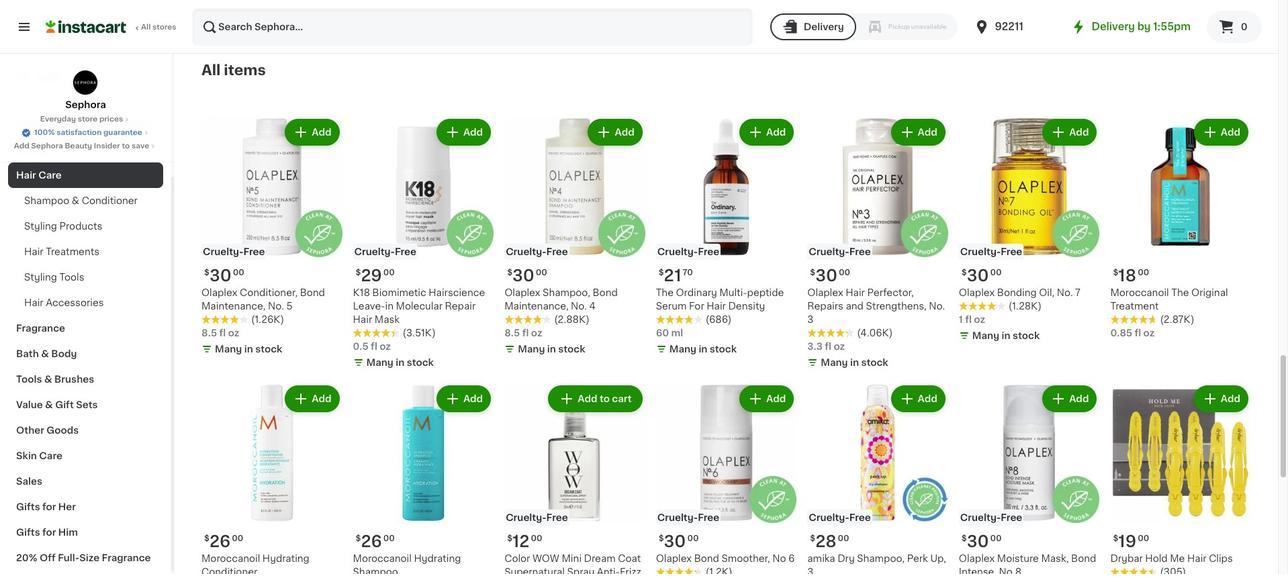 Task type: describe. For each thing, give the bounding box(es) containing it.
styling products link
[[8, 214, 163, 239]]

$ 26 00 for moroccanoil hydrating conditioner
[[204, 534, 243, 550]]

free for moisture
[[1001, 514, 1023, 523]]

$ for olaplex conditioner, bond maintenance, no. 5
[[204, 269, 210, 277]]

$ 12 00
[[507, 534, 542, 550]]

delivery for delivery by 1:55pm
[[1092, 21, 1135, 32]]

(4.06k)
[[857, 328, 893, 338]]

$ for amika dry shampoo, perk up, 3
[[810, 535, 816, 543]]

00 for drybar hold me hair clips
[[1138, 535, 1150, 543]]

buy it again link
[[8, 36, 163, 63]]

(1.28k)
[[1009, 302, 1042, 311]]

maintenance, for conditioner,
[[202, 302, 266, 311]]

lists link
[[8, 63, 163, 90]]

service type group
[[770, 13, 958, 40]]

olaplex for olaplex bond smoother, no 6
[[656, 554, 692, 564]]

0 horizontal spatial beauty
[[65, 142, 92, 150]]

fl for olaplex shampoo, bond maintenance, no. 4
[[522, 328, 529, 338]]

hair treatments
[[24, 247, 99, 257]]

wow
[[533, 554, 560, 564]]

the inside moroccanoil the original treatment
[[1172, 288, 1189, 297]]

repairs
[[808, 302, 844, 311]]

(2.88k)
[[554, 315, 590, 324]]

ml
[[671, 328, 683, 338]]

spray
[[567, 568, 595, 574]]

add sephora beauty insider to save
[[14, 142, 149, 150]]

moroccanoil for moroccanoil hydrating conditioner
[[202, 554, 260, 564]]

no. inside olaplex shampoo, bond maintenance, no. 4
[[571, 302, 587, 311]]

the inside the ordinary multi-peptide serum for hair density
[[656, 288, 674, 297]]

add to cart
[[578, 394, 632, 404]]

product group containing 21
[[656, 116, 797, 359]]

care for hair care
[[38, 171, 62, 180]]

0
[[1241, 22, 1248, 32]]

stock for 4
[[558, 345, 585, 354]]

olaplex conditioner, bond maintenance, no. 5
[[202, 288, 325, 311]]

oz for (3.51k)
[[380, 342, 391, 351]]

sephora link
[[65, 70, 106, 112]]

30 for olaplex moisture mask, bond intense, no.8
[[967, 534, 989, 550]]

many in stock for for
[[670, 345, 737, 354]]

for for him
[[42, 528, 56, 537]]

skin
[[16, 451, 37, 461]]

free for wow
[[547, 514, 568, 523]]

value
[[16, 400, 43, 410]]

olaplex bond smoother, no 6
[[656, 554, 795, 564]]

& for bath
[[41, 349, 49, 359]]

gifts for her
[[16, 502, 76, 512]]

free for dry
[[850, 514, 871, 523]]

mask,
[[1042, 554, 1069, 564]]

3.3
[[808, 342, 823, 351]]

products
[[59, 222, 102, 231]]

olaplex hair perfector, repairs and strengthens, no. 3
[[808, 288, 945, 324]]

add for olaplex conditioner, bond maintenance, no. 5
[[312, 128, 332, 137]]

supernatural
[[505, 568, 565, 574]]

cruelty- for hair
[[809, 247, 850, 257]]

conditioner,
[[240, 288, 298, 297]]

00 for olaplex bonding oil, no. 7
[[991, 269, 1002, 277]]

prices
[[99, 116, 123, 123]]

60
[[656, 328, 669, 338]]

stores
[[152, 24, 176, 31]]

hair up styling tools
[[24, 247, 43, 257]]

cruelty-free for bonding
[[961, 247, 1023, 257]]

all items
[[202, 63, 266, 77]]

no. inside olaplex hair perfector, repairs and strengthens, no. 3
[[929, 302, 945, 311]]

$ for drybar hold me hair clips
[[1113, 535, 1119, 543]]

add button for drybar hold me hair clips
[[1196, 387, 1247, 411]]

30 for olaplex conditioner, bond maintenance, no. 5
[[210, 268, 232, 283]]

add for drybar hold me hair clips
[[1221, 394, 1241, 404]]

hair right me
[[1188, 554, 1207, 564]]

$ for olaplex bond smoother, no 6
[[659, 535, 664, 543]]

hold
[[1146, 554, 1168, 564]]

perk
[[907, 554, 928, 564]]

product group containing 19
[[1111, 383, 1251, 574]]

bath & body
[[16, 349, 77, 359]]

and
[[846, 302, 864, 311]]

oz for (2.88k)
[[531, 328, 542, 338]]

mask
[[375, 315, 400, 324]]

8.5 for olaplex conditioner, bond maintenance, no. 5
[[202, 328, 217, 338]]

clips
[[1209, 554, 1233, 564]]

product group containing 12
[[505, 383, 645, 574]]

cruelty- for bond
[[657, 514, 698, 523]]

many for molecular
[[366, 358, 394, 367]]

intense,
[[959, 568, 997, 574]]

many in stock for 4
[[518, 345, 585, 354]]

$ 30 00 for bond
[[659, 534, 699, 550]]

fl for k18 biomimetic hairscience leave-in molecular repair hair mask
[[371, 342, 377, 351]]

sephora logo image
[[73, 70, 98, 95]]

add button for olaplex bond smoother, no 6
[[741, 387, 793, 411]]

other
[[16, 426, 44, 435]]

her
[[58, 502, 76, 512]]

shampoo & conditioner link
[[8, 188, 163, 214]]

drybar hold me hair clips
[[1111, 554, 1233, 564]]

0.5
[[353, 342, 369, 351]]

$ 30 00 for moisture
[[962, 534, 1002, 550]]

him
[[58, 528, 78, 537]]

1:55pm
[[1153, 21, 1191, 32]]

$ 30 00 for shampoo,
[[507, 268, 547, 283]]

(686)
[[706, 315, 732, 324]]

conditioner for shampoo & conditioner
[[82, 196, 138, 206]]

add button for k18 biomimetic hairscience leave-in molecular repair hair mask
[[438, 120, 490, 145]]

hydrating for moroccanoil hydrating conditioner
[[263, 554, 310, 564]]

7
[[1076, 288, 1081, 297]]

makeup
[[16, 145, 55, 155]]

cruelty-free for biomimetic
[[354, 247, 417, 257]]

styling tools link
[[8, 265, 163, 290]]

add button for the ordinary multi-peptide serum for hair density
[[741, 120, 793, 145]]

$ for moroccanoil hydrating conditioner
[[204, 535, 210, 543]]

olaplex for olaplex shampoo, bond maintenance, no. 4
[[505, 288, 540, 297]]

everyday
[[40, 116, 76, 123]]

1
[[959, 315, 963, 324]]

add for olaplex hair perfector, repairs and strengthens, no. 3
[[918, 128, 938, 137]]

30 for olaplex bond smoother, no 6
[[664, 534, 686, 550]]

100%
[[34, 129, 55, 136]]

in for k18 biomimetic hairscience leave-in molecular repair hair mask
[[396, 358, 405, 367]]

cruelty-free for bond
[[657, 514, 720, 523]]

00 for olaplex hair perfector, repairs and strengthens, no. 3
[[839, 269, 850, 277]]

29
[[361, 268, 382, 283]]

skin care
[[16, 451, 62, 461]]

many for 5
[[215, 345, 242, 354]]

many in stock down (1.28k)
[[973, 331, 1040, 340]]

all stores link
[[46, 8, 177, 46]]

30 for olaplex hair perfector, repairs and strengthens, no. 3
[[816, 268, 838, 283]]

tools & brushes
[[16, 375, 94, 384]]

maintenance, for shampoo,
[[505, 302, 569, 311]]

stock down (1.28k)
[[1013, 331, 1040, 340]]

00 for olaplex moisture mask, bond intense, no.8
[[991, 535, 1002, 543]]

20%
[[16, 554, 37, 563]]

instacart logo image
[[46, 19, 126, 35]]

& for tools
[[44, 375, 52, 384]]

8.5 for olaplex shampoo, bond maintenance, no. 4
[[505, 328, 520, 338]]

gifts for gifts for him
[[16, 528, 40, 537]]

100% satisfaction guarantee button
[[21, 125, 150, 138]]

gifts for gifts for her
[[16, 502, 40, 512]]

me
[[1170, 554, 1185, 564]]

21
[[664, 268, 681, 283]]

cruelty- for wow
[[506, 514, 547, 523]]

00 for olaplex bond smoother, no 6
[[687, 535, 699, 543]]

$ 30 00 for hair
[[810, 268, 850, 283]]

free for bond
[[698, 514, 720, 523]]

(3.51k)
[[403, 328, 436, 338]]

20% off full-size fragrance
[[16, 554, 151, 563]]

many up all items
[[215, 17, 242, 26]]

many down 1 fl oz
[[973, 331, 1000, 340]]

olaplex for olaplex moisture mask, bond intense, no.8
[[959, 554, 995, 564]]

26 for moroccanoil hydrating shampoo
[[361, 534, 382, 550]]

moroccanoil for moroccanoil the original treatment
[[1111, 288, 1169, 297]]

in for olaplex shampoo, bond maintenance, no. 4
[[547, 345, 556, 354]]

other goods
[[16, 426, 79, 435]]

body
[[51, 349, 77, 359]]

cruelty-free for ordinary
[[657, 247, 720, 257]]

bath
[[16, 349, 39, 359]]

repair
[[445, 302, 476, 311]]

(2.87k)
[[1160, 315, 1195, 324]]

many for for
[[670, 345, 697, 354]]

styling products
[[24, 222, 102, 231]]

0 horizontal spatial sephora
[[31, 142, 63, 150]]

leave-
[[353, 302, 385, 311]]

goods
[[47, 426, 79, 435]]

$ 30 00 for bonding
[[962, 268, 1002, 283]]

holiday party ready beauty link
[[8, 112, 163, 137]]

styling for styling products
[[24, 222, 57, 231]]

$ for olaplex moisture mask, bond intense, no.8
[[962, 535, 967, 543]]

$ 26 00 for moroccanoil hydrating shampoo
[[356, 534, 395, 550]]

gifts for her link
[[8, 494, 163, 520]]

fragrance link
[[8, 316, 163, 341]]

add for moroccanoil hydrating conditioner
[[312, 394, 332, 404]]

add sephora beauty insider to save link
[[14, 141, 157, 152]]

free for conditioner,
[[243, 247, 265, 257]]

hair down makeup
[[16, 171, 36, 180]]

add for k18 biomimetic hairscience leave-in molecular repair hair mask
[[463, 128, 483, 137]]

satisfaction
[[57, 129, 102, 136]]

& for shampoo
[[72, 196, 79, 206]]

all stores
[[141, 24, 176, 31]]



Task type: locate. For each thing, give the bounding box(es) containing it.
$ 30 00 up bonding
[[962, 268, 1002, 283]]

multi-
[[720, 288, 747, 297]]

cruelty- for conditioner,
[[203, 247, 243, 257]]

stock for 5
[[255, 345, 282, 354]]

00 for amika dry shampoo, perk up, 3
[[838, 535, 849, 543]]

delivery inside delivery by 1:55pm link
[[1092, 21, 1135, 32]]

bond inside olaplex moisture mask, bond intense, no.8
[[1072, 554, 1097, 564]]

add for olaplex bond smoother, no 6
[[767, 394, 786, 404]]

olaplex
[[202, 288, 237, 297], [505, 288, 540, 297], [808, 288, 844, 297], [959, 288, 995, 297], [656, 554, 692, 564], [959, 554, 995, 564]]

all for all items
[[202, 63, 221, 77]]

1 horizontal spatial to
[[600, 394, 610, 404]]

to inside button
[[600, 394, 610, 404]]

2 gifts from the top
[[16, 528, 40, 537]]

styling for styling tools
[[24, 273, 57, 282]]

2 the from the left
[[1172, 288, 1189, 297]]

many in stock down (305)
[[215, 17, 282, 26]]

6
[[789, 554, 795, 564]]

oz for (2.87k)
[[1144, 328, 1155, 338]]

$ 30 00 up olaplex shampoo, bond maintenance, no. 4
[[507, 268, 547, 283]]

many in stock down (1.26k)
[[215, 345, 282, 354]]

moisture
[[997, 554, 1039, 564]]

free up moisture
[[1001, 514, 1023, 523]]

hair inside the ordinary multi-peptide serum for hair density
[[707, 302, 726, 311]]

olaplex right hairscience
[[505, 288, 540, 297]]

free up wow
[[547, 514, 568, 523]]

molecular
[[396, 302, 443, 311]]

1 horizontal spatial all
[[202, 63, 221, 77]]

it
[[59, 45, 66, 54]]

$ 30 00 for conditioner,
[[204, 268, 244, 283]]

the up serum
[[656, 288, 674, 297]]

0 vertical spatial gifts
[[16, 502, 40, 512]]

0 vertical spatial for
[[42, 502, 56, 512]]

2 $ 26 00 from the left
[[356, 534, 395, 550]]

cruelty- up the conditioner,
[[203, 247, 243, 257]]

$ inside $ 28 00
[[810, 535, 816, 543]]

(305)
[[251, 1, 277, 10]]

oz right 1
[[974, 315, 986, 324]]

0 horizontal spatial fragrance
[[16, 324, 65, 333]]

cruelty-free up $ 29 00
[[354, 247, 417, 257]]

26
[[210, 534, 231, 550], [361, 534, 382, 550]]

cruelty- for moisture
[[961, 514, 1001, 523]]

8.5 fl oz
[[202, 328, 239, 338], [505, 328, 542, 338]]

shampoo, right dry
[[857, 554, 905, 564]]

cruelty- for biomimetic
[[354, 247, 395, 257]]

00 up olaplex bond smoother, no 6
[[687, 535, 699, 543]]

$ inside $ 12 00
[[507, 535, 513, 543]]

1 horizontal spatial delivery
[[1092, 21, 1135, 32]]

cruelty-free for shampoo,
[[506, 247, 568, 257]]

0 vertical spatial beauty
[[118, 120, 153, 129]]

hair accessories link
[[8, 290, 163, 316]]

2 horizontal spatial moroccanoil
[[1111, 288, 1169, 297]]

1 vertical spatial beauty
[[65, 142, 92, 150]]

2 hydrating from the left
[[414, 554, 461, 564]]

1 horizontal spatial conditioner
[[202, 568, 257, 574]]

oz
[[974, 315, 986, 324], [228, 328, 239, 338], [531, 328, 542, 338], [1144, 328, 1155, 338], [834, 342, 845, 351], [380, 342, 391, 351]]

00 right 29
[[383, 269, 395, 277]]

00 inside $ 18 00
[[1138, 269, 1150, 277]]

0 vertical spatial all
[[141, 24, 151, 31]]

cruelty- up 70
[[657, 247, 698, 257]]

1 horizontal spatial tools
[[59, 273, 84, 282]]

$ inside "$ 19 00"
[[1113, 535, 1119, 543]]

19
[[1119, 534, 1137, 550]]

hydrating
[[263, 554, 310, 564], [414, 554, 461, 564]]

care for skin care
[[39, 451, 62, 461]]

3 inside olaplex hair perfector, repairs and strengthens, no. 3
[[808, 315, 814, 324]]

bonding
[[997, 288, 1037, 297]]

fragrance up bath & body
[[16, 324, 65, 333]]

0 horizontal spatial shampoo,
[[543, 288, 590, 297]]

$ for color wow mini dream coat supernatural spray anti-friz
[[507, 535, 513, 543]]

cruelty- up olaplex bond smoother, no 6
[[657, 514, 698, 523]]

add button for olaplex conditioner, bond maintenance, no. 5
[[286, 120, 338, 145]]

fl for olaplex hair perfector, repairs and strengthens, no. 3
[[825, 342, 832, 351]]

1 8.5 fl oz from the left
[[202, 328, 239, 338]]

1 horizontal spatial $ 26 00
[[356, 534, 395, 550]]

shampoo, inside amika dry shampoo, perk up, 3
[[857, 554, 905, 564]]

26 up moroccanoil hydrating shampoo
[[361, 534, 382, 550]]

1 vertical spatial fragrance
[[102, 554, 151, 563]]

maintenance, inside olaplex conditioner, bond maintenance, no. 5
[[202, 302, 266, 311]]

value & gift sets
[[16, 400, 98, 410]]

30 for olaplex shampoo, bond maintenance, no. 4
[[513, 268, 535, 283]]

fl down olaplex conditioner, bond maintenance, no. 5
[[219, 328, 226, 338]]

1 vertical spatial gifts
[[16, 528, 40, 537]]

brushes
[[54, 375, 94, 384]]

bond inside olaplex shampoo, bond maintenance, no. 4
[[593, 288, 618, 297]]

00 right '28'
[[838, 535, 849, 543]]

hair down styling tools
[[24, 298, 43, 308]]

2 styling from the top
[[24, 273, 57, 282]]

many in stock down 0.5 fl oz
[[366, 358, 434, 367]]

shampoo inside moroccanoil hydrating shampoo
[[353, 568, 398, 574]]

1 $ 26 00 from the left
[[204, 534, 243, 550]]

free up the conditioner,
[[243, 247, 265, 257]]

1 horizontal spatial the
[[1172, 288, 1189, 297]]

lists
[[38, 72, 61, 81]]

many in stock for 5
[[215, 345, 282, 354]]

$ inside $ 29 00
[[356, 269, 361, 277]]

moroccanoil the original treatment
[[1111, 288, 1228, 311]]

free up bonding
[[1001, 247, 1023, 257]]

sephora down 100%
[[31, 142, 63, 150]]

cruelty-free for hair
[[809, 247, 871, 257]]

product group containing 29
[[353, 116, 494, 372]]

1 8.5 from the left
[[202, 328, 217, 338]]

00 for olaplex conditioner, bond maintenance, no. 5
[[233, 269, 244, 277]]

0 vertical spatial fragrance
[[16, 324, 65, 333]]

00 up 'moroccanoil hydrating conditioner'
[[232, 535, 243, 543]]

0 horizontal spatial $ 26 00
[[204, 534, 243, 550]]

bond right mask,
[[1072, 554, 1097, 564]]

moroccanoil hydrating conditioner
[[202, 554, 310, 574]]

delivery by 1:55pm
[[1092, 21, 1191, 32]]

stock down (1.26k)
[[255, 345, 282, 354]]

& for value
[[45, 400, 53, 410]]

cruelty- for bonding
[[961, 247, 1001, 257]]

1 for from the top
[[42, 502, 56, 512]]

hydrating for moroccanoil hydrating shampoo
[[414, 554, 461, 564]]

0 horizontal spatial hydrating
[[263, 554, 310, 564]]

$ for olaplex bonding oil, no. 7
[[962, 269, 967, 277]]

other goods link
[[8, 418, 163, 443]]

2 3 from the top
[[808, 568, 814, 574]]

makeup link
[[8, 137, 163, 163]]

color wow mini dream coat supernatural spray anti-friz
[[505, 554, 642, 574]]

00 inside $ 29 00
[[383, 269, 395, 277]]

0.85 fl oz
[[1111, 328, 1155, 338]]

1 fl oz
[[959, 315, 986, 324]]

0 horizontal spatial moroccanoil
[[202, 554, 260, 564]]

no. left 7 in the bottom right of the page
[[1057, 288, 1073, 297]]

30 up olaplex bond smoother, no 6
[[664, 534, 686, 550]]

1 horizontal spatial fragrance
[[102, 554, 151, 563]]

moroccanoil inside moroccanoil the original treatment
[[1111, 288, 1169, 297]]

cruelty- for shampoo,
[[506, 247, 547, 257]]

coat
[[618, 554, 641, 564]]

$ inside $ 21 70
[[659, 269, 664, 277]]

for
[[42, 502, 56, 512], [42, 528, 56, 537]]

0 horizontal spatial 26
[[210, 534, 231, 550]]

0 horizontal spatial to
[[122, 142, 130, 150]]

no. inside olaplex conditioner, bond maintenance, no. 5
[[268, 302, 284, 311]]

30 up intense,
[[967, 534, 989, 550]]

in inside k18 biomimetic hairscience leave-in molecular repair hair mask
[[385, 302, 394, 311]]

stock down the (4.06k)
[[861, 358, 889, 367]]

shampoo, inside olaplex shampoo, bond maintenance, no. 4
[[543, 288, 590, 297]]

in for the ordinary multi-peptide serum for hair density
[[699, 345, 708, 354]]

8.5 down olaplex conditioner, bond maintenance, no. 5
[[202, 328, 217, 338]]

00
[[233, 269, 244, 277], [536, 269, 547, 277], [839, 269, 850, 277], [383, 269, 395, 277], [991, 269, 1002, 277], [1138, 269, 1150, 277], [232, 535, 243, 543], [531, 535, 542, 543], [838, 535, 849, 543], [383, 535, 395, 543], [687, 535, 699, 543], [991, 535, 1002, 543], [1138, 535, 1150, 543]]

8.5 fl oz for olaplex shampoo, bond maintenance, no. 4
[[505, 328, 542, 338]]

0 horizontal spatial tools
[[16, 375, 42, 384]]

many in stock down '(2.88k)'
[[518, 345, 585, 354]]

olaplex left the conditioner,
[[202, 288, 237, 297]]

0 vertical spatial care
[[38, 171, 62, 180]]

stock down (686)
[[710, 345, 737, 354]]

fl for olaplex conditioner, bond maintenance, no. 5
[[219, 328, 226, 338]]

None search field
[[192, 8, 753, 46]]

2 8.5 fl oz from the left
[[505, 328, 542, 338]]

0 horizontal spatial the
[[656, 288, 674, 297]]

cruelty- for ordinary
[[657, 247, 698, 257]]

$ 30 00 up the repairs
[[810, 268, 850, 283]]

1 vertical spatial care
[[39, 451, 62, 461]]

0 vertical spatial sephora
[[65, 100, 106, 109]]

oz right 3.3
[[834, 342, 845, 351]]

in down the (4.06k)
[[850, 358, 859, 367]]

in down '(2.88k)'
[[547, 345, 556, 354]]

olaplex inside olaplex moisture mask, bond intense, no.8
[[959, 554, 995, 564]]

0 horizontal spatial shampoo
[[24, 196, 69, 206]]

smoother,
[[722, 554, 770, 564]]

2 maintenance, from the left
[[505, 302, 569, 311]]

0 vertical spatial shampoo,
[[543, 288, 590, 297]]

add button for moroccanoil hydrating shampoo
[[438, 387, 490, 411]]

cruelty-
[[203, 247, 243, 257], [506, 247, 547, 257], [809, 247, 850, 257], [354, 247, 395, 257], [657, 247, 698, 257], [961, 247, 1001, 257], [506, 514, 547, 523], [809, 514, 850, 523], [657, 514, 698, 523], [961, 514, 1001, 523]]

shampoo,
[[543, 288, 590, 297], [857, 554, 905, 564]]

1 vertical spatial all
[[202, 63, 221, 77]]

1 horizontal spatial maintenance,
[[505, 302, 569, 311]]

$ 28 00
[[810, 534, 849, 550]]

hair up (686)
[[707, 302, 726, 311]]

cruelty-free up the conditioner,
[[203, 247, 265, 257]]

1 vertical spatial styling
[[24, 273, 57, 282]]

cruelty-free for dry
[[809, 514, 871, 523]]

styling tools
[[24, 273, 84, 282]]

styling up 'hair treatments'
[[24, 222, 57, 231]]

by
[[1138, 21, 1151, 32]]

1 vertical spatial sephora
[[31, 142, 63, 150]]

hair inside k18 biomimetic hairscience leave-in molecular repair hair mask
[[353, 315, 372, 324]]

00 for k18 biomimetic hairscience leave-in molecular repair hair mask
[[383, 269, 395, 277]]

stock for for
[[710, 345, 737, 354]]

free up olaplex bond smoother, no 6
[[698, 514, 720, 523]]

beauty up save
[[118, 120, 153, 129]]

0 vertical spatial conditioner
[[82, 196, 138, 206]]

8.5 fl oz down olaplex conditioner, bond maintenance, no. 5
[[202, 328, 239, 338]]

00 up moroccanoil hydrating shampoo
[[383, 535, 395, 543]]

sales link
[[8, 469, 163, 494]]

3 inside amika dry shampoo, perk up, 3
[[808, 568, 814, 574]]

0 vertical spatial shampoo
[[24, 196, 69, 206]]

2 26 from the left
[[361, 534, 382, 550]]

in down (305)
[[244, 17, 253, 26]]

0 vertical spatial tools
[[59, 273, 84, 282]]

many in stock
[[215, 17, 282, 26], [973, 331, 1040, 340], [215, 345, 282, 354], [518, 345, 585, 354], [670, 345, 737, 354], [821, 358, 889, 367], [366, 358, 434, 367]]

perfector,
[[868, 288, 914, 297]]

cruelty- up $ 12 00
[[506, 514, 547, 523]]

many in stock down 3.3 fl oz
[[821, 358, 889, 367]]

mini
[[562, 554, 582, 564]]

5
[[286, 302, 293, 311]]

92211
[[995, 21, 1024, 32]]

product group containing 18
[[1111, 116, 1251, 340]]

0 horizontal spatial 8.5 fl oz
[[202, 328, 239, 338]]

maintenance, up '(2.88k)'
[[505, 302, 569, 311]]

hair
[[16, 171, 36, 180], [24, 247, 43, 257], [846, 288, 865, 297], [24, 298, 43, 308], [707, 302, 726, 311], [353, 315, 372, 324], [1188, 554, 1207, 564]]

add button for olaplex bonding oil, no. 7
[[1044, 120, 1096, 145]]

00 up bonding
[[991, 269, 1002, 277]]

conditioner inside 'moroccanoil hydrating conditioner'
[[202, 568, 257, 574]]

0 vertical spatial to
[[122, 142, 130, 150]]

to down guarantee
[[122, 142, 130, 150]]

cruelty-free up $ 28 00
[[809, 514, 871, 523]]

add for amika dry shampoo, perk up, 3
[[918, 394, 938, 404]]

$ 26 00
[[204, 534, 243, 550], [356, 534, 395, 550]]

moroccanoil inside moroccanoil hydrating shampoo
[[353, 554, 412, 564]]

free up biomimetic
[[395, 247, 417, 257]]

stock down '(2.88k)'
[[558, 345, 585, 354]]

cruelty-free up 70
[[657, 247, 720, 257]]

many down 0.5 fl oz
[[366, 358, 394, 367]]

00 for color wow mini dream coat supernatural spray anti-friz
[[531, 535, 542, 543]]

3 down amika
[[808, 568, 814, 574]]

12
[[513, 534, 530, 550]]

density
[[728, 302, 765, 311]]

00 up olaplex shampoo, bond maintenance, no. 4
[[536, 269, 547, 277]]

100% satisfaction guarantee
[[34, 129, 142, 136]]

3.3 fl oz
[[808, 342, 845, 351]]

the ordinary multi-peptide serum for hair density
[[656, 288, 784, 311]]

many for strengthens,
[[821, 358, 848, 367]]

hair inside olaplex hair perfector, repairs and strengthens, no. 3
[[846, 288, 865, 297]]

maintenance, inside olaplex shampoo, bond maintenance, no. 4
[[505, 302, 569, 311]]

moroccanoil inside 'moroccanoil hydrating conditioner'
[[202, 554, 260, 564]]

1 maintenance, from the left
[[202, 302, 266, 311]]

free up olaplex shampoo, bond maintenance, no. 4
[[547, 247, 568, 257]]

fl right 0.5 in the bottom of the page
[[371, 342, 377, 351]]

0 vertical spatial 3
[[808, 315, 814, 324]]

the
[[656, 288, 674, 297], [1172, 288, 1189, 297]]

free for hair
[[850, 247, 871, 257]]

off
[[40, 554, 56, 563]]

0 vertical spatial styling
[[24, 222, 57, 231]]

styling
[[24, 222, 57, 231], [24, 273, 57, 282]]

in for olaplex conditioner, bond maintenance, no. 5
[[244, 345, 253, 354]]

1 styling from the top
[[24, 222, 57, 231]]

value & gift sets link
[[8, 392, 163, 418]]

20% off full-size fragrance link
[[8, 545, 163, 571]]

00 inside $ 28 00
[[838, 535, 849, 543]]

shampoo, up '(2.88k)'
[[543, 288, 590, 297]]

hair down leave-
[[353, 315, 372, 324]]

$ for the ordinary multi-peptide serum for hair density
[[659, 269, 664, 277]]

cruelty- up olaplex shampoo, bond maintenance, no. 4
[[506, 247, 547, 257]]

$ inside $ 18 00
[[1113, 269, 1119, 277]]

no
[[773, 554, 786, 564]]

fl right 1
[[965, 315, 972, 324]]

oz for (1.26k)
[[228, 328, 239, 338]]

sephora up store
[[65, 100, 106, 109]]

1 vertical spatial for
[[42, 528, 56, 537]]

holiday party ready beauty
[[16, 120, 153, 129]]

olaplex inside olaplex hair perfector, repairs and strengthens, no. 3
[[808, 288, 844, 297]]

1 vertical spatial shampoo,
[[857, 554, 905, 564]]

1 vertical spatial 3
[[808, 568, 814, 574]]

0 horizontal spatial conditioner
[[82, 196, 138, 206]]

$ 19 00
[[1113, 534, 1150, 550]]

in down (1.26k)
[[244, 345, 253, 354]]

30 up olaplex shampoo, bond maintenance, no. 4
[[513, 268, 535, 283]]

0 horizontal spatial all
[[141, 24, 151, 31]]

stock down (305)
[[255, 17, 282, 26]]

1 vertical spatial shampoo
[[353, 568, 398, 574]]

00 up the conditioner,
[[233, 269, 244, 277]]

no. left 4
[[571, 302, 587, 311]]

fl for moroccanoil the original treatment
[[1135, 328, 1141, 338]]

add for olaplex moisture mask, bond intense, no.8
[[1070, 394, 1089, 404]]

fl right 3.3
[[825, 342, 832, 351]]

$ 18 00
[[1113, 268, 1150, 283]]

ordinary
[[676, 288, 717, 297]]

hydrating inside moroccanoil hydrating shampoo
[[414, 554, 461, 564]]

$ 29 00
[[356, 268, 395, 283]]

guarantee
[[103, 129, 142, 136]]

1 horizontal spatial 26
[[361, 534, 382, 550]]

1 vertical spatial conditioner
[[202, 568, 257, 574]]

add button for moroccanoil the original treatment
[[1196, 120, 1247, 145]]

oz right 0.5 in the bottom of the page
[[380, 342, 391, 351]]

olaplex for olaplex conditioner, bond maintenance, no. 5
[[202, 288, 237, 297]]

$ for moroccanoil the original treatment
[[1113, 269, 1119, 277]]

gifts down the "sales"
[[16, 502, 40, 512]]

delivery for delivery
[[804, 22, 844, 32]]

1 horizontal spatial beauty
[[118, 120, 153, 129]]

many down olaplex shampoo, bond maintenance, no. 4
[[518, 345, 545, 354]]

in up mask
[[385, 302, 394, 311]]

moroccanoil
[[1111, 288, 1169, 297], [202, 554, 260, 564], [353, 554, 412, 564]]

add for olaplex shampoo, bond maintenance, no. 4
[[615, 128, 635, 137]]

30 up 1 fl oz
[[967, 268, 989, 283]]

00 inside "$ 19 00"
[[1138, 535, 1150, 543]]

3 down the repairs
[[808, 315, 814, 324]]

add button for moroccanoil hydrating conditioner
[[286, 387, 338, 411]]

&
[[72, 196, 79, 206], [41, 349, 49, 359], [44, 375, 52, 384], [45, 400, 53, 410]]

1 the from the left
[[656, 288, 674, 297]]

stock for molecular
[[407, 358, 434, 367]]

26 up 'moroccanoil hydrating conditioner'
[[210, 534, 231, 550]]

care right skin
[[39, 451, 62, 461]]

& left gift
[[45, 400, 53, 410]]

0.5 fl oz
[[353, 342, 391, 351]]

maintenance, up (1.26k)
[[202, 302, 266, 311]]

1 horizontal spatial 8.5 fl oz
[[505, 328, 542, 338]]

1 vertical spatial to
[[600, 394, 610, 404]]

bond left the smoother,
[[694, 554, 719, 564]]

bond inside olaplex conditioner, bond maintenance, no. 5
[[300, 288, 325, 297]]

cruelty- up $ 29 00
[[354, 247, 395, 257]]

all
[[141, 24, 151, 31], [202, 63, 221, 77]]

1 3 from the top
[[808, 315, 814, 324]]

olaplex inside olaplex shampoo, bond maintenance, no. 4
[[505, 288, 540, 297]]

many down olaplex conditioner, bond maintenance, no. 5
[[215, 345, 242, 354]]

delivery by 1:55pm link
[[1070, 19, 1191, 35]]

0 horizontal spatial delivery
[[804, 22, 844, 32]]

add button for olaplex hair perfector, repairs and strengthens, no. 3
[[893, 120, 944, 145]]

fl for olaplex bonding oil, no. 7
[[965, 315, 972, 324]]

2 for from the top
[[42, 528, 56, 537]]

oz down olaplex conditioner, bond maintenance, no. 5
[[228, 328, 239, 338]]

1 horizontal spatial hydrating
[[414, 554, 461, 564]]

00 up and
[[839, 269, 850, 277]]

no. left "5"
[[268, 302, 284, 311]]

70
[[683, 269, 693, 277]]

fragrance
[[16, 324, 65, 333], [102, 554, 151, 563]]

olaplex up intense,
[[959, 554, 995, 564]]

delivery inside delivery button
[[804, 22, 844, 32]]

0 horizontal spatial 8.5
[[202, 328, 217, 338]]

1 horizontal spatial 8.5
[[505, 328, 520, 338]]

92211 button
[[974, 8, 1054, 46]]

buy it again
[[38, 45, 94, 54]]

accessories
[[46, 298, 104, 308]]

Search field
[[193, 9, 751, 44]]

$ 26 00 up moroccanoil hydrating shampoo
[[356, 534, 395, 550]]

1 vertical spatial tools
[[16, 375, 42, 384]]

add button for amika dry shampoo, perk up, 3
[[893, 387, 944, 411]]

k18 biomimetic hairscience leave-in molecular repair hair mask
[[353, 288, 485, 324]]

00 for olaplex shampoo, bond maintenance, no. 4
[[536, 269, 547, 277]]

skin care link
[[8, 443, 163, 469]]

hair treatments link
[[8, 239, 163, 265]]

26 for moroccanoil hydrating conditioner
[[210, 534, 231, 550]]

product group containing 28
[[808, 383, 948, 574]]

1 hydrating from the left
[[263, 554, 310, 564]]

$ for olaplex hair perfector, repairs and strengthens, no. 3
[[810, 269, 816, 277]]

1 horizontal spatial sephora
[[65, 100, 106, 109]]

2 8.5 from the left
[[505, 328, 520, 338]]

product group
[[202, 116, 342, 359], [353, 116, 494, 372], [505, 116, 645, 359], [656, 116, 797, 359], [808, 116, 948, 372], [959, 116, 1100, 345], [1111, 116, 1251, 340], [202, 383, 342, 574], [353, 383, 494, 574], [505, 383, 645, 574], [656, 383, 797, 574], [808, 383, 948, 574], [959, 383, 1100, 574], [1111, 383, 1251, 574]]

the up (2.87k)
[[1172, 288, 1189, 297]]

free up dry
[[850, 514, 871, 523]]

olaplex for olaplex bonding oil, no. 7
[[959, 288, 995, 297]]

1 horizontal spatial shampoo
[[353, 568, 398, 574]]

00 inside $ 12 00
[[531, 535, 542, 543]]

8.5 down olaplex shampoo, bond maintenance, no. 4
[[505, 328, 520, 338]]

1 horizontal spatial moroccanoil
[[353, 554, 412, 564]]

hydrating inside 'moroccanoil hydrating conditioner'
[[263, 554, 310, 564]]

free for bonding
[[1001, 247, 1023, 257]]

1 gifts from the top
[[16, 502, 40, 512]]

beauty
[[118, 120, 153, 129], [65, 142, 92, 150]]

gifts
[[16, 502, 40, 512], [16, 528, 40, 537]]

add button for olaplex shampoo, bond maintenance, no. 4
[[589, 120, 641, 145]]

buy
[[38, 45, 57, 54]]

ready
[[84, 120, 116, 129]]

no.8
[[999, 568, 1022, 574]]

stock for strengthens,
[[861, 358, 889, 367]]

free up ordinary
[[698, 247, 720, 257]]

00 for moroccanoil hydrating conditioner
[[232, 535, 243, 543]]

1 26 from the left
[[210, 534, 231, 550]]

00 for moroccanoil the original treatment
[[1138, 269, 1150, 277]]

cruelty-free for wow
[[506, 514, 568, 523]]

delivery
[[1092, 21, 1135, 32], [804, 22, 844, 32]]

0 horizontal spatial maintenance,
[[202, 302, 266, 311]]

1 horizontal spatial shampoo,
[[857, 554, 905, 564]]

in for olaplex bonding oil, no. 7
[[1002, 331, 1011, 340]]

tools up the value
[[16, 375, 42, 384]]

olaplex inside olaplex conditioner, bond maintenance, no. 5
[[202, 288, 237, 297]]



Task type: vqa. For each thing, say whether or not it's contained in the screenshot.


